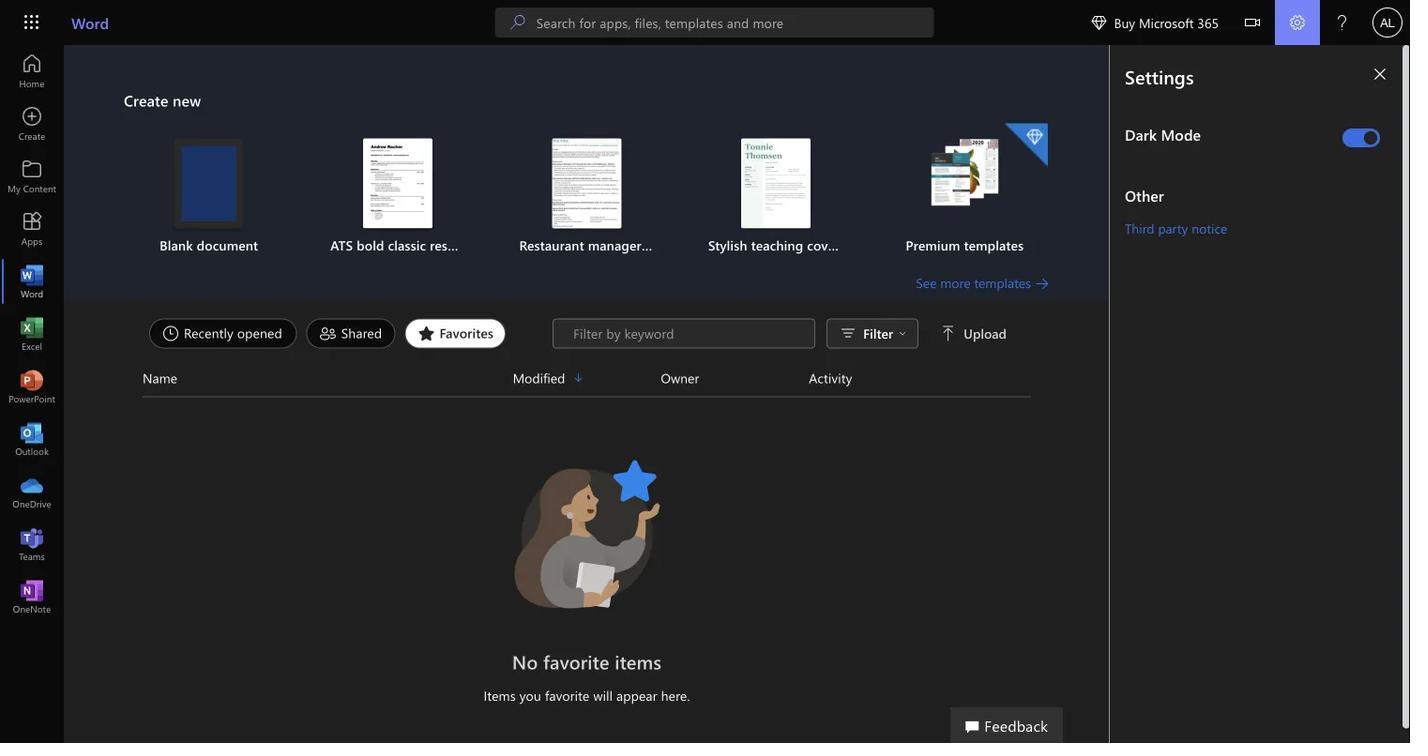 Task type: locate. For each thing, give the bounding box(es) containing it.
row
[[143, 367, 1031, 397]]

restaurant manager resume element
[[504, 138, 690, 255]]

restaurant manager resume image
[[552, 138, 622, 229]]

modified button
[[513, 367, 661, 389]]

new
[[173, 90, 201, 110]]

third party notice link
[[1125, 219, 1228, 236]]

favorite inside no favorite items status
[[543, 649, 610, 674]]

word image
[[23, 272, 41, 291]]

excel image
[[23, 325, 41, 343]]

1 vertical spatial favorite
[[545, 687, 590, 704]]

other
[[1125, 185, 1164, 205]]

create image
[[23, 114, 41, 133]]

ats
[[330, 236, 353, 254]]

blank
[[160, 236, 193, 254]]

third
[[1125, 219, 1155, 236]]

templates
[[964, 236, 1024, 254], [974, 274, 1031, 291]]

2 resume from the left
[[645, 236, 690, 254]]

settings region
[[1054, 45, 1411, 743], [1110, 45, 1411, 743]]

recently opened element
[[149, 319, 297, 349]]

shared
[[341, 324, 382, 342]]

create new
[[124, 90, 201, 110]]

list inside no favorite items main content
[[124, 122, 1050, 274]]

row containing name
[[143, 367, 1031, 397]]

items
[[484, 687, 516, 704]]

party
[[1158, 219, 1188, 236]]

blank document element
[[126, 138, 292, 255]]

upload
[[964, 325, 1007, 342]]

modified
[[513, 369, 565, 387]]

0 horizontal spatial resume
[[430, 236, 474, 254]]

bold
[[357, 236, 384, 254]]

third party notice
[[1125, 219, 1228, 236]]

see more templates button
[[916, 274, 1050, 292]]

navigation
[[0, 45, 64, 623]]

premium templates
[[906, 236, 1024, 254]]

Filter by keyword text field
[[572, 324, 805, 343]]

None search field
[[495, 8, 934, 38]]

settings
[[1125, 64, 1194, 89]]

favorite
[[543, 649, 610, 674], [545, 687, 590, 704]]

favorite up items you favorite will appear here.
[[543, 649, 610, 674]]

status
[[553, 319, 1011, 349]]

premium templates element
[[882, 123, 1048, 255]]

1 vertical spatial templates
[[974, 274, 1031, 291]]

teaching
[[751, 236, 804, 254]]

dark
[[1125, 124, 1157, 144]]

word banner
[[0, 0, 1411, 48]]

restaurant manager resume
[[519, 236, 690, 254]]

tab list containing recently opened
[[145, 319, 553, 349]]

 buy microsoft 365
[[1092, 14, 1219, 31]]

feedback
[[985, 715, 1048, 735]]

create
[[124, 90, 168, 110]]

notice
[[1192, 219, 1228, 236]]

filter 
[[864, 325, 907, 342]]

stylish teaching cover letter element
[[693, 138, 876, 255]]

other element
[[1125, 185, 1388, 206]]

favorite left will
[[545, 687, 590, 704]]

here.
[[661, 687, 690, 704]]

ats bold classic resume element
[[315, 138, 481, 255]]

0 vertical spatial templates
[[964, 236, 1024, 254]]

powerpoint image
[[23, 377, 41, 396]]

templates up see more templates button on the right top
[[964, 236, 1024, 254]]

1 horizontal spatial resume
[[645, 236, 690, 254]]

cover
[[807, 236, 840, 254]]

premium templates diamond image
[[1005, 123, 1048, 167]]

will
[[593, 687, 613, 704]]

favorites element
[[405, 319, 506, 349]]

templates right the more
[[974, 274, 1031, 291]]

0 vertical spatial favorite
[[543, 649, 610, 674]]

1 resume from the left
[[430, 236, 474, 254]]

status containing filter
[[553, 319, 1011, 349]]

resume right classic on the top left
[[430, 236, 474, 254]]

items you favorite will appear here. status
[[365, 686, 809, 705]]


[[1092, 15, 1107, 30]]

name button
[[143, 367, 513, 389]]

see
[[916, 274, 937, 291]]

items
[[615, 649, 662, 674]]

resume
[[430, 236, 474, 254], [645, 236, 690, 254]]

premium
[[906, 236, 961, 254]]

resume right manager on the top of the page
[[645, 236, 690, 254]]

stylish teaching cover letter image
[[741, 138, 811, 229]]

tab list
[[145, 319, 553, 349]]

manager
[[588, 236, 642, 254]]

my content image
[[23, 167, 41, 186]]

favorites
[[440, 324, 494, 342]]

list containing blank document
[[124, 122, 1050, 274]]

recently opened tab
[[145, 319, 302, 349]]

list
[[124, 122, 1050, 274]]

stylish teaching cover letter
[[708, 236, 876, 254]]



Task type: describe. For each thing, give the bounding box(es) containing it.
al
[[1381, 15, 1395, 30]]

apps image
[[23, 220, 41, 238]]

al button
[[1365, 0, 1411, 45]]

no favorite items main content
[[64, 45, 1110, 724]]

classic
[[388, 236, 426, 254]]

shared tab
[[302, 319, 400, 349]]

ats bold classic resume image
[[363, 138, 433, 229]]

opened
[[237, 324, 282, 342]]


[[899, 330, 907, 337]]

mode
[[1161, 124, 1201, 144]]


[[1245, 15, 1260, 30]]

home image
[[23, 62, 41, 81]]

onedrive image
[[23, 482, 41, 501]]

more
[[941, 274, 971, 291]]

no
[[512, 649, 538, 674]]

shared element
[[307, 319, 396, 349]]

empty state icon image
[[503, 450, 671, 619]]

365
[[1198, 14, 1219, 31]]

row inside no favorite items main content
[[143, 367, 1031, 397]]

ats bold classic resume
[[330, 236, 474, 254]]

dark mode
[[1125, 124, 1201, 144]]

recently
[[184, 324, 234, 342]]

see more templates
[[916, 274, 1031, 291]]

recently opened
[[184, 324, 282, 342]]

premium templates image
[[930, 138, 1000, 208]]

none search field inside 'word' banner
[[495, 8, 934, 38]]

teams image
[[23, 535, 41, 554]]

outlook image
[[23, 430, 41, 449]]

favorite inside items you favorite will appear here. 'status'
[[545, 687, 590, 704]]

document
[[197, 236, 258, 254]]

items you favorite will appear here.
[[484, 687, 690, 704]]

dark mode element
[[1125, 124, 1335, 145]]

favorites tab
[[400, 319, 511, 349]]

restaurant
[[519, 236, 584, 254]]

no favorite items status
[[365, 649, 809, 675]]

activity
[[809, 369, 853, 387]]

 button
[[1230, 0, 1275, 48]]

1 settings region from the left
[[1054, 45, 1411, 743]]

 upload
[[941, 325, 1007, 342]]

name
[[143, 369, 177, 387]]

blank document
[[160, 236, 258, 254]]

onenote image
[[23, 587, 41, 606]]

you
[[520, 687, 541, 704]]

no favorite items
[[512, 649, 662, 674]]

buy
[[1114, 14, 1136, 31]]


[[941, 326, 956, 341]]

2 settings region from the left
[[1110, 45, 1411, 743]]

status inside no favorite items main content
[[553, 319, 1011, 349]]

word
[[71, 12, 109, 32]]

owner button
[[661, 367, 809, 389]]

stylish
[[708, 236, 748, 254]]

filter
[[864, 325, 894, 342]]

Search box. Suggestions appear as you type. search field
[[537, 8, 934, 38]]

appear
[[617, 687, 658, 704]]

owner
[[661, 369, 699, 387]]

feedback button
[[951, 708, 1063, 743]]

letter
[[844, 236, 876, 254]]

microsoft
[[1139, 14, 1194, 31]]

activity, column 4 of 4 column header
[[809, 367, 1031, 389]]

templates inside button
[[974, 274, 1031, 291]]

tab list inside no favorite items main content
[[145, 319, 553, 349]]



Task type: vqa. For each thing, say whether or not it's contained in the screenshot.
create
yes



